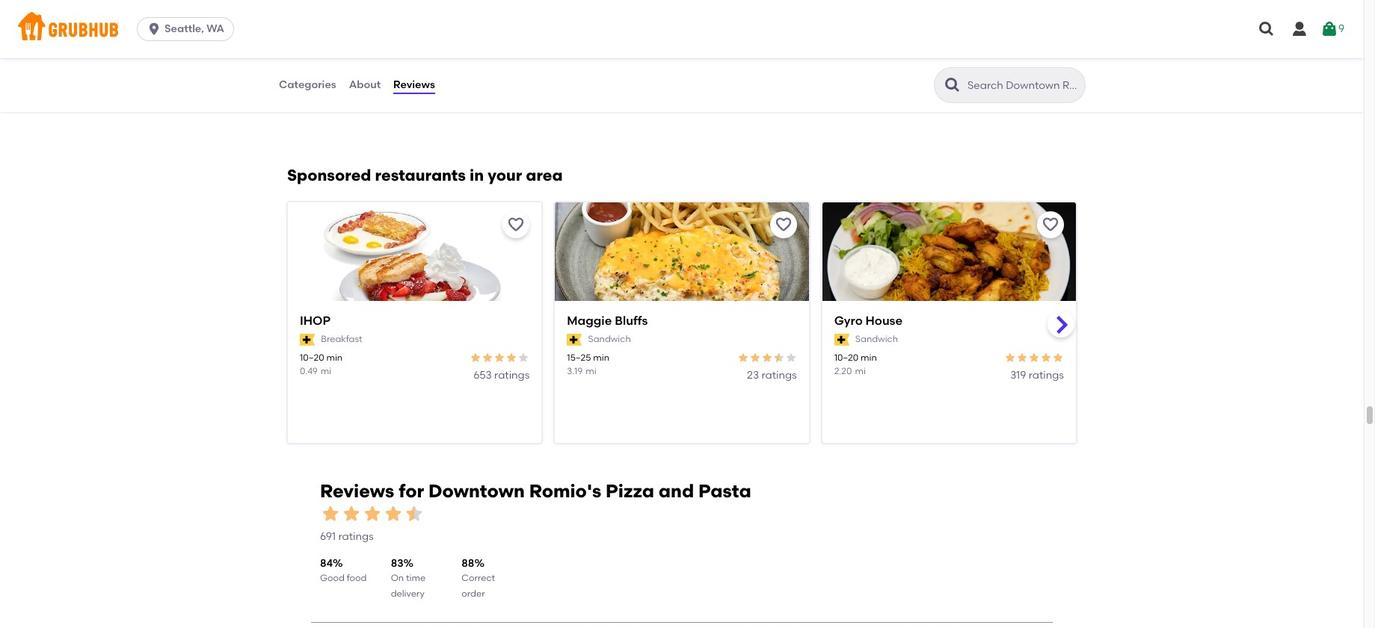 Task type: describe. For each thing, give the bounding box(es) containing it.
84
[[320, 558, 333, 570]]

house
[[866, 314, 903, 329]]

ihop link
[[300, 314, 530, 330]]

min for ihop
[[326, 353, 343, 364]]

in
[[470, 166, 484, 185]]

food
[[347, 574, 367, 584]]

time
[[406, 574, 426, 584]]

1 save this restaurant button from the left
[[503, 212, 530, 239]]

categories button
[[278, 58, 337, 112]]

ratings for maggie bluffs
[[761, 369, 797, 382]]

2 horizontal spatial svg image
[[1291, 20, 1308, 38]]

319 ratings
[[1010, 369, 1064, 382]]

23
[[747, 369, 759, 382]]

10–20 min 2.20 mi
[[834, 353, 877, 377]]

downtown
[[428, 481, 525, 503]]

mi for ihop
[[321, 366, 331, 377]]

ratings for gyro house
[[1029, 369, 1064, 382]]

gyro
[[834, 314, 863, 329]]

min for maggie bluffs
[[593, 353, 609, 364]]

691 ratings
[[320, 531, 374, 543]]

sponsored restaurants in your area
[[287, 166, 563, 185]]

maggie bluffs logo image
[[555, 203, 809, 328]]

sandwich for bluffs
[[588, 334, 631, 345]]

653 ratings
[[473, 369, 530, 382]]

seattle,
[[165, 22, 204, 35]]

sandwich for house
[[855, 334, 898, 345]]

3.19
[[567, 366, 583, 377]]

order
[[462, 589, 485, 599]]

2.20
[[834, 366, 852, 377]]

search icon image
[[944, 76, 962, 94]]

min for gyro house
[[861, 353, 877, 364]]

9
[[1338, 22, 1344, 35]]

10–20 min 0.49 mi
[[300, 353, 343, 377]]

wa
[[207, 22, 224, 35]]

about button
[[348, 58, 381, 112]]

1 horizontal spatial svg image
[[1258, 20, 1276, 38]]

88 correct order
[[462, 558, 495, 599]]

9 button
[[1320, 16, 1344, 43]]

area
[[526, 166, 563, 185]]

save this restaurant button for gyro
[[1037, 212, 1064, 239]]

svg image inside "seattle, wa" button
[[147, 22, 162, 37]]

and
[[659, 481, 694, 503]]

on
[[391, 574, 404, 584]]

seattle, wa button
[[137, 17, 240, 41]]

83
[[391, 558, 403, 570]]

svg image
[[1320, 20, 1338, 38]]

subscription pass image for maggie bluffs
[[567, 334, 582, 346]]

83 on time delivery
[[391, 558, 426, 599]]

subscription pass image for gyro house
[[834, 334, 849, 346]]

restaurants
[[375, 166, 466, 185]]

romio's
[[529, 481, 601, 503]]

691
[[320, 531, 336, 543]]



Task type: vqa. For each thing, say whether or not it's contained in the screenshot.
10–20 within the the 10–20 min 2.20 mi
yes



Task type: locate. For each thing, give the bounding box(es) containing it.
653
[[473, 369, 492, 382]]

1 10–20 from the left
[[300, 353, 324, 364]]

1 horizontal spatial min
[[593, 353, 609, 364]]

categories
[[279, 78, 336, 91]]

319
[[1010, 369, 1026, 382]]

10–20 for ihop
[[300, 353, 324, 364]]

bluffs
[[615, 314, 648, 329]]

1 save this restaurant image from the left
[[507, 216, 525, 234]]

0 horizontal spatial svg image
[[147, 22, 162, 37]]

subscription pass image up 15–25
[[567, 334, 582, 346]]

10–20 inside 10–20 min 0.49 mi
[[300, 353, 324, 364]]

maggie bluffs
[[567, 314, 648, 329]]

2 min from the left
[[593, 353, 609, 364]]

maggie
[[567, 314, 612, 329]]

seattle, wa
[[165, 22, 224, 35]]

for
[[399, 481, 424, 503]]

88
[[462, 558, 474, 570]]

star icon image
[[470, 352, 482, 364], [482, 352, 494, 364], [494, 352, 506, 364], [506, 352, 518, 364], [518, 352, 530, 364], [737, 352, 749, 364], [749, 352, 761, 364], [761, 352, 773, 364], [773, 352, 785, 364], [773, 352, 785, 364], [785, 352, 797, 364], [1004, 352, 1016, 364], [1016, 352, 1028, 364], [1028, 352, 1040, 364], [1040, 352, 1052, 364], [1052, 352, 1064, 364], [320, 504, 341, 525], [341, 504, 362, 525], [362, 504, 383, 525], [383, 504, 404, 525], [404, 504, 425, 525], [404, 504, 425, 525]]

1 sandwich from the left
[[588, 334, 631, 345]]

0 horizontal spatial save this restaurant image
[[507, 216, 525, 234]]

good
[[320, 574, 345, 584]]

save this restaurant image for gyro house
[[1042, 216, 1059, 234]]

reviews right the about
[[393, 78, 435, 91]]

mi right 0.49
[[321, 366, 331, 377]]

your
[[488, 166, 522, 185]]

1 horizontal spatial mi
[[586, 366, 596, 377]]

sandwich
[[588, 334, 631, 345], [855, 334, 898, 345]]

min inside the 10–20 min 2.20 mi
[[861, 353, 877, 364]]

subscription pass image down ihop at left
[[300, 334, 315, 346]]

min
[[326, 353, 343, 364], [593, 353, 609, 364], [861, 353, 877, 364]]

2 mi from the left
[[586, 366, 596, 377]]

Search Downtown Romio's Pizza and Pasta search field
[[966, 79, 1080, 93]]

2 10–20 from the left
[[834, 353, 858, 364]]

sandwich down house
[[855, 334, 898, 345]]

mi for maggie bluffs
[[586, 366, 596, 377]]

min down breakfast
[[326, 353, 343, 364]]

gyro house link
[[834, 314, 1064, 330]]

mi inside the 10–20 min 2.20 mi
[[855, 366, 866, 377]]

1 horizontal spatial sandwich
[[855, 334, 898, 345]]

1 min from the left
[[326, 353, 343, 364]]

subscription pass image for ihop
[[300, 334, 315, 346]]

reviews button
[[393, 58, 436, 112]]

gyro house
[[834, 314, 903, 329]]

ratings
[[494, 369, 530, 382], [761, 369, 797, 382], [1029, 369, 1064, 382], [338, 531, 374, 543]]

sandwich down maggie bluffs
[[588, 334, 631, 345]]

ratings for ihop
[[494, 369, 530, 382]]

min inside 15–25 min 3.19 mi
[[593, 353, 609, 364]]

0 horizontal spatial sandwich
[[588, 334, 631, 345]]

subscription pass image
[[300, 334, 315, 346], [567, 334, 582, 346], [834, 334, 849, 346]]

0 horizontal spatial save this restaurant button
[[503, 212, 530, 239]]

15–25 min 3.19 mi
[[567, 353, 609, 377]]

2 subscription pass image from the left
[[567, 334, 582, 346]]

mi right 2.20
[[855, 366, 866, 377]]

1 horizontal spatial save this restaurant button
[[770, 212, 797, 239]]

min inside 10–20 min 0.49 mi
[[326, 353, 343, 364]]

3 subscription pass image from the left
[[834, 334, 849, 346]]

save this restaurant button
[[503, 212, 530, 239], [770, 212, 797, 239], [1037, 212, 1064, 239]]

min right 15–25
[[593, 353, 609, 364]]

save this restaurant image
[[774, 216, 792, 234]]

2 save this restaurant image from the left
[[1042, 216, 1059, 234]]

mi right the 3.19 at left
[[586, 366, 596, 377]]

0 horizontal spatial mi
[[321, 366, 331, 377]]

0 vertical spatial reviews
[[393, 78, 435, 91]]

reviews
[[393, 78, 435, 91], [320, 481, 394, 503]]

10–20 inside the 10–20 min 2.20 mi
[[834, 353, 858, 364]]

1 subscription pass image from the left
[[300, 334, 315, 346]]

1 mi from the left
[[321, 366, 331, 377]]

2 horizontal spatial mi
[[855, 366, 866, 377]]

ratings right 691
[[338, 531, 374, 543]]

min down gyro house
[[861, 353, 877, 364]]

2 horizontal spatial save this restaurant button
[[1037, 212, 1064, 239]]

mi
[[321, 366, 331, 377], [586, 366, 596, 377], [855, 366, 866, 377]]

reviews for downtown romio's pizza and pasta
[[320, 481, 751, 503]]

2 save this restaurant button from the left
[[770, 212, 797, 239]]

main navigation navigation
[[0, 0, 1364, 58]]

maggie bluffs link
[[567, 314, 797, 330]]

3 save this restaurant button from the left
[[1037, 212, 1064, 239]]

sponsored
[[287, 166, 371, 185]]

reviews for reviews for downtown romio's pizza and pasta
[[320, 481, 394, 503]]

gyro house logo image
[[822, 203, 1076, 328]]

pizza
[[606, 481, 654, 503]]

10–20 up 0.49
[[300, 353, 324, 364]]

1 horizontal spatial 10–20
[[834, 353, 858, 364]]

reviews inside button
[[393, 78, 435, 91]]

2 horizontal spatial min
[[861, 353, 877, 364]]

84 good food
[[320, 558, 367, 584]]

ihop logo image
[[288, 203, 542, 328]]

about
[[349, 78, 381, 91]]

1 horizontal spatial save this restaurant image
[[1042, 216, 1059, 234]]

reviews up 691 ratings
[[320, 481, 394, 503]]

0 horizontal spatial min
[[326, 353, 343, 364]]

svg image
[[1258, 20, 1276, 38], [1291, 20, 1308, 38], [147, 22, 162, 37]]

10–20
[[300, 353, 324, 364], [834, 353, 858, 364]]

10–20 for gyro house
[[834, 353, 858, 364]]

save this restaurant image
[[507, 216, 525, 234], [1042, 216, 1059, 234]]

pasta
[[698, 481, 751, 503]]

3 min from the left
[[861, 353, 877, 364]]

subscription pass image down gyro
[[834, 334, 849, 346]]

23 ratings
[[747, 369, 797, 382]]

0.49
[[300, 366, 318, 377]]

reviews for reviews
[[393, 78, 435, 91]]

0 horizontal spatial subscription pass image
[[300, 334, 315, 346]]

2 sandwich from the left
[[855, 334, 898, 345]]

mi for gyro house
[[855, 366, 866, 377]]

correct
[[462, 574, 495, 584]]

ratings right 23
[[761, 369, 797, 382]]

mi inside 10–20 min 0.49 mi
[[321, 366, 331, 377]]

breakfast
[[321, 334, 362, 345]]

mi inside 15–25 min 3.19 mi
[[586, 366, 596, 377]]

delivery
[[391, 589, 424, 599]]

ratings right the '319'
[[1029, 369, 1064, 382]]

10–20 up 2.20
[[834, 353, 858, 364]]

2 horizontal spatial subscription pass image
[[834, 334, 849, 346]]

ratings right 653
[[494, 369, 530, 382]]

save this restaurant image for ihop
[[507, 216, 525, 234]]

1 vertical spatial reviews
[[320, 481, 394, 503]]

1 horizontal spatial subscription pass image
[[567, 334, 582, 346]]

3 mi from the left
[[855, 366, 866, 377]]

0 horizontal spatial 10–20
[[300, 353, 324, 364]]

15–25
[[567, 353, 591, 364]]

ihop
[[300, 314, 331, 329]]

save this restaurant button for maggie
[[770, 212, 797, 239]]



